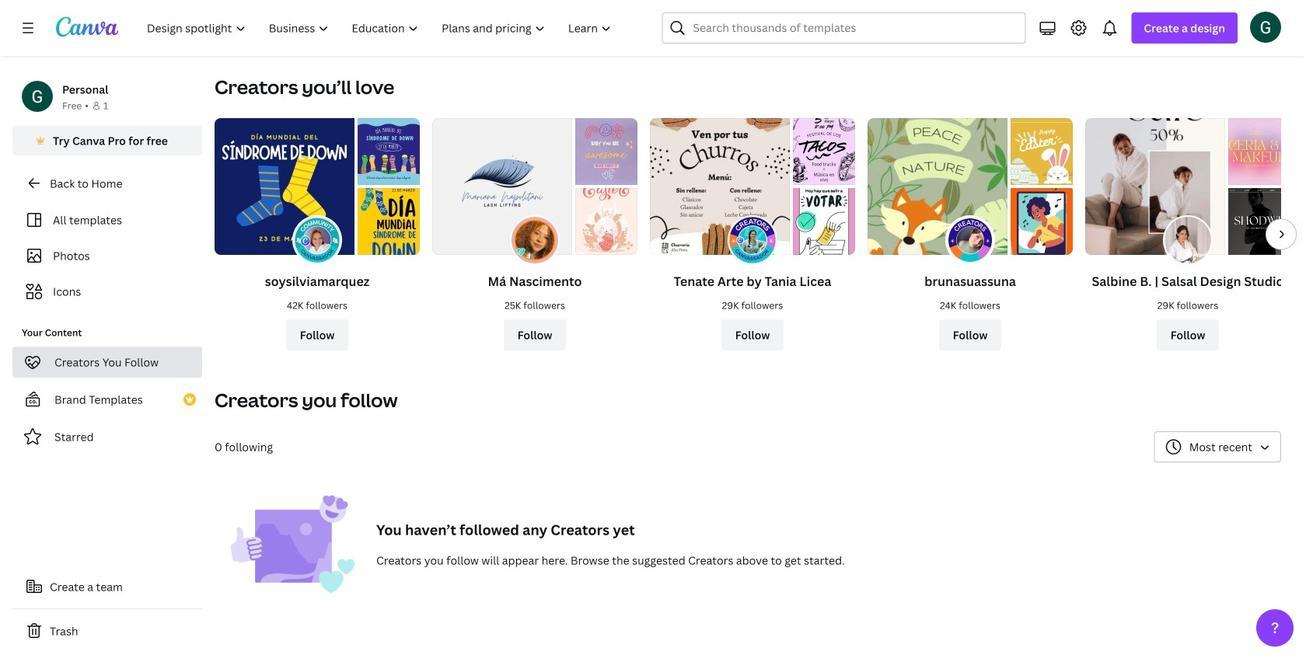 Task type: vqa. For each thing, say whether or not it's contained in the screenshot.
the 'Search' search field
yes



Task type: locate. For each thing, give the bounding box(es) containing it.
None search field
[[662, 12, 1026, 44]]

top level navigation element
[[137, 12, 625, 44]]

greg robinson image
[[1250, 11, 1281, 43]]



Task type: describe. For each thing, give the bounding box(es) containing it.
Search search field
[[693, 13, 1016, 43]]



